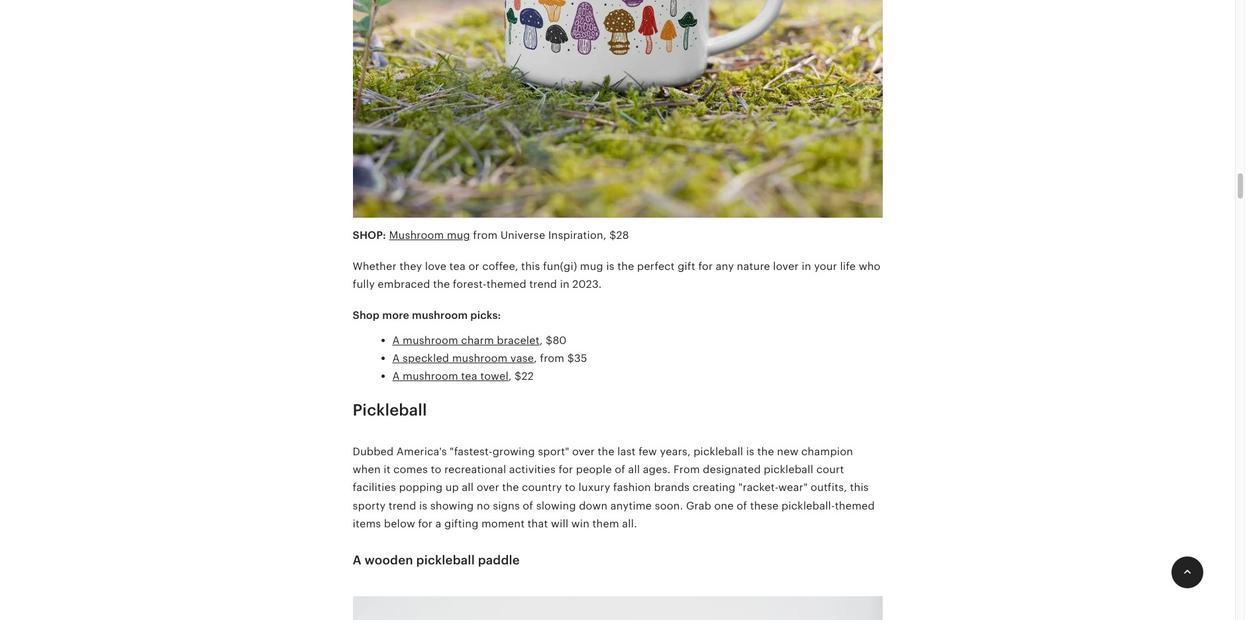 Task type: locate. For each thing, give the bounding box(es) containing it.
inspiration,
[[548, 229, 607, 242]]

0 vertical spatial themed
[[487, 278, 527, 291]]

1 horizontal spatial over
[[572, 446, 595, 459]]

1 horizontal spatial from
[[540, 352, 565, 365]]

items
[[353, 518, 381, 531]]

in left your
[[802, 260, 812, 273]]

the up signs
[[502, 482, 519, 495]]

0 vertical spatial this
[[522, 260, 540, 273]]

0 vertical spatial in
[[802, 260, 812, 273]]

sport"
[[538, 446, 570, 459]]

from down $80
[[540, 352, 565, 365]]

trend up below
[[389, 500, 416, 513]]

over up the 'no'
[[477, 482, 500, 495]]

1 horizontal spatial mug
[[580, 260, 604, 273]]

for left the 'a'
[[418, 518, 433, 531]]

tea down "a speckled mushroom vase" link
[[461, 370, 478, 383]]

is up 'designated'
[[747, 446, 755, 459]]

1 vertical spatial from
[[540, 352, 565, 365]]

a mushroom charm bracelet , $80 a speckled mushroom vase , from $35 a mushroom tea towel , $22
[[393, 334, 588, 383]]

1 vertical spatial for
[[559, 464, 573, 477]]

tea inside whether they love tea or coffee, this fun(gi) mug is the perfect gift for any nature lover in your life who fully embraced the forest-themed trend in 2023.
[[450, 260, 466, 273]]

1 horizontal spatial is
[[607, 260, 615, 273]]

for down sport"
[[559, 464, 573, 477]]

this
[[522, 260, 540, 273], [850, 482, 869, 495]]

picks:
[[471, 310, 501, 322]]

a
[[393, 334, 400, 347], [393, 352, 400, 365], [393, 370, 400, 383], [353, 554, 362, 568]]

perfect
[[637, 260, 675, 273]]

anytime
[[611, 500, 652, 513]]

love
[[425, 260, 447, 273]]

0 horizontal spatial themed
[[487, 278, 527, 291]]

1 vertical spatial over
[[477, 482, 500, 495]]

of up that
[[523, 500, 534, 513]]

0 horizontal spatial trend
[[389, 500, 416, 513]]

of right one
[[737, 500, 748, 513]]

all right up
[[462, 482, 474, 495]]

2 vertical spatial is
[[419, 500, 428, 513]]

mug
[[447, 229, 470, 242], [580, 260, 604, 273]]

1 vertical spatial mug
[[580, 260, 604, 273]]

1 vertical spatial pickleball
[[764, 464, 814, 477]]

2 horizontal spatial is
[[747, 446, 755, 459]]

to
[[431, 464, 442, 477], [565, 482, 576, 495]]

new
[[778, 446, 799, 459]]

1 vertical spatial trend
[[389, 500, 416, 513]]

of down last
[[615, 464, 626, 477]]

0 horizontal spatial over
[[477, 482, 500, 495]]

themed down outfits,
[[835, 500, 875, 513]]

0 horizontal spatial to
[[431, 464, 442, 477]]

1 horizontal spatial trend
[[530, 278, 557, 291]]

2 horizontal spatial ,
[[540, 334, 543, 347]]

all
[[629, 464, 640, 477], [462, 482, 474, 495]]

shop:
[[353, 229, 386, 242]]

, left $22
[[509, 370, 512, 383]]

1 vertical spatial in
[[560, 278, 570, 291]]

in
[[802, 260, 812, 273], [560, 278, 570, 291]]

0 vertical spatial is
[[607, 260, 615, 273]]

0 vertical spatial pickleball
[[694, 446, 744, 459]]

a left speckled
[[393, 352, 400, 365]]

pickleball down the 'a'
[[416, 554, 475, 568]]

a wooden pickleball paddle
[[353, 554, 520, 568]]

to up 'slowing'
[[565, 482, 576, 495]]

in down fun(gi)
[[560, 278, 570, 291]]

is down popping
[[419, 500, 428, 513]]

,
[[540, 334, 543, 347], [534, 352, 537, 365], [509, 370, 512, 383]]

1 horizontal spatial for
[[559, 464, 573, 477]]

for right gift
[[699, 260, 713, 273]]

0 vertical spatial trend
[[530, 278, 557, 291]]

from up or
[[473, 229, 498, 242]]

pickleball down new
[[764, 464, 814, 477]]

fully
[[353, 278, 375, 291]]

recreational
[[445, 464, 507, 477]]

court
[[817, 464, 845, 477]]

0 horizontal spatial this
[[522, 260, 540, 273]]

, left $80
[[540, 334, 543, 347]]

1 horizontal spatial in
[[802, 260, 812, 273]]

1 horizontal spatial all
[[629, 464, 640, 477]]

moment
[[482, 518, 525, 531]]

for inside whether they love tea or coffee, this fun(gi) mug is the perfect gift for any nature lover in your life who fully embraced the forest-themed trend in 2023.
[[699, 260, 713, 273]]

towel
[[481, 370, 509, 383]]

all up fashion
[[629, 464, 640, 477]]

the left new
[[758, 446, 775, 459]]

0 vertical spatial mug
[[447, 229, 470, 242]]

pickleball
[[694, 446, 744, 459], [764, 464, 814, 477], [416, 554, 475, 568]]

this inside dubbed america's "fastest-growing sport" over the last few years, pickleball is the new champion when it comes to recreational activities for people of all ages. from designated pickleball court facilities popping up all over the country to luxury fashion brands creating "racket-wear" outfits, this sporty trend is showing no signs of slowing down anytime soon. grab one of these pickleball-themed items below for a gifting moment that will win them all.
[[850, 482, 869, 495]]

1 vertical spatial all
[[462, 482, 474, 495]]

they
[[400, 260, 422, 273]]

2 vertical spatial for
[[418, 518, 433, 531]]

comes
[[394, 464, 428, 477]]

0 vertical spatial over
[[572, 446, 595, 459]]

, down bracelet
[[534, 352, 537, 365]]

mushroom mug link
[[389, 229, 470, 242]]

1 horizontal spatial this
[[850, 482, 869, 495]]

charm
[[461, 334, 494, 347]]

1 horizontal spatial themed
[[835, 500, 875, 513]]

1 vertical spatial this
[[850, 482, 869, 495]]

trend inside dubbed america's "fastest-growing sport" over the last few years, pickleball is the new champion when it comes to recreational activities for people of all ages. from designated pickleball court facilities popping up all over the country to luxury fashion brands creating "racket-wear" outfits, this sporty trend is showing no signs of slowing down anytime soon. grab one of these pickleball-themed items below for a gifting moment that will win them all.
[[389, 500, 416, 513]]

signs
[[493, 500, 520, 513]]

no
[[477, 500, 490, 513]]

is down $28
[[607, 260, 615, 273]]

0 vertical spatial tea
[[450, 260, 466, 273]]

0 horizontal spatial for
[[418, 518, 433, 531]]

2 horizontal spatial for
[[699, 260, 713, 273]]

this right outfits,
[[850, 482, 869, 495]]

themed
[[487, 278, 527, 291], [835, 500, 875, 513]]

the left perfect
[[618, 260, 635, 273]]

0 vertical spatial from
[[473, 229, 498, 242]]

any
[[716, 260, 734, 273]]

gifting
[[445, 518, 479, 531]]

1 horizontal spatial to
[[565, 482, 576, 495]]

themed down coffee,
[[487, 278, 527, 291]]

grab
[[686, 500, 712, 513]]

mushroom down speckled
[[403, 370, 458, 383]]

pickleball up 'designated'
[[694, 446, 744, 459]]

of
[[615, 464, 626, 477], [523, 500, 534, 513], [737, 500, 748, 513]]

1 vertical spatial tea
[[461, 370, 478, 383]]

a left wooden
[[353, 554, 362, 568]]

mushroom mug image
[[353, 0, 883, 227]]

mug up or
[[447, 229, 470, 242]]

embraced
[[378, 278, 430, 291]]

$22
[[515, 370, 534, 383]]

a down more
[[393, 334, 400, 347]]

mug up 2023.
[[580, 260, 604, 273]]

to down america's
[[431, 464, 442, 477]]

trend down fun(gi)
[[530, 278, 557, 291]]

themed inside dubbed america's "fastest-growing sport" over the last few years, pickleball is the new champion when it comes to recreational activities for people of all ages. from designated pickleball court facilities popping up all over the country to luxury fashion brands creating "racket-wear" outfits, this sporty trend is showing no signs of slowing down anytime soon. grab one of these pickleball-themed items below for a gifting moment that will win them all.
[[835, 500, 875, 513]]

mushroom up a mushroom charm bracelet link
[[412, 310, 468, 322]]

down
[[579, 500, 608, 513]]

1 vertical spatial is
[[747, 446, 755, 459]]

wooden
[[365, 554, 413, 568]]

1 vertical spatial themed
[[835, 500, 875, 513]]

mushroom down charm
[[452, 352, 508, 365]]

will
[[551, 518, 569, 531]]

0 horizontal spatial is
[[419, 500, 428, 513]]

activities
[[509, 464, 556, 477]]

slowing
[[536, 500, 576, 513]]

for
[[699, 260, 713, 273], [559, 464, 573, 477], [418, 518, 433, 531]]

over up people
[[572, 446, 595, 459]]

whether they love tea or coffee, this fun(gi) mug is the perfect gift for any nature lover in your life who fully embraced the forest-themed trend in 2023.
[[353, 260, 881, 291]]

2 vertical spatial pickleball
[[416, 554, 475, 568]]

tea left or
[[450, 260, 466, 273]]

0 horizontal spatial ,
[[509, 370, 512, 383]]

1 horizontal spatial ,
[[534, 352, 537, 365]]

a speckled mushroom vase link
[[393, 352, 534, 365]]

this left fun(gi)
[[522, 260, 540, 273]]

1 vertical spatial ,
[[534, 352, 537, 365]]

shop
[[353, 310, 380, 322]]

from
[[473, 229, 498, 242], [540, 352, 565, 365]]

shop more mushroom picks:
[[353, 310, 501, 322]]

the
[[618, 260, 635, 273], [433, 278, 450, 291], [598, 446, 615, 459], [758, 446, 775, 459], [502, 482, 519, 495]]

whether
[[353, 260, 397, 273]]

0 vertical spatial for
[[699, 260, 713, 273]]

life
[[840, 260, 856, 273]]



Task type: describe. For each thing, give the bounding box(es) containing it.
$35
[[568, 352, 588, 365]]

2 horizontal spatial of
[[737, 500, 748, 513]]

outfits,
[[811, 482, 848, 495]]

or
[[469, 260, 480, 273]]

a mushroom tea towel link
[[393, 370, 509, 383]]

coffee,
[[483, 260, 519, 273]]

"racket-
[[739, 482, 779, 495]]

pickleball
[[353, 402, 427, 420]]

0 horizontal spatial of
[[523, 500, 534, 513]]

a up pickleball
[[393, 370, 400, 383]]

fun(gi)
[[543, 260, 577, 273]]

2 vertical spatial ,
[[509, 370, 512, 383]]

up
[[446, 482, 459, 495]]

2 horizontal spatial pickleball
[[764, 464, 814, 477]]

0 vertical spatial to
[[431, 464, 442, 477]]

handcrafted figured walnut wooden pickleball paddle image
[[353, 589, 883, 621]]

designated
[[703, 464, 761, 477]]

last
[[618, 446, 636, 459]]

1 vertical spatial to
[[565, 482, 576, 495]]

pickleball-
[[782, 500, 835, 513]]

mug inside whether they love tea or coffee, this fun(gi) mug is the perfect gift for any nature lover in your life who fully embraced the forest-themed trend in 2023.
[[580, 260, 604, 273]]

nature
[[737, 260, 771, 273]]

mushroom up speckled
[[403, 334, 458, 347]]

them
[[593, 518, 619, 531]]

facilities
[[353, 482, 396, 495]]

1 horizontal spatial of
[[615, 464, 626, 477]]

who
[[859, 260, 881, 273]]

is inside whether they love tea or coffee, this fun(gi) mug is the perfect gift for any nature lover in your life who fully embraced the forest-themed trend in 2023.
[[607, 260, 615, 273]]

0 horizontal spatial in
[[560, 278, 570, 291]]

vase
[[511, 352, 534, 365]]

people
[[576, 464, 612, 477]]

sporty
[[353, 500, 386, 513]]

tea inside a mushroom charm bracelet , $80 a speckled mushroom vase , from $35 a mushroom tea towel , $22
[[461, 370, 478, 383]]

forest-
[[453, 278, 487, 291]]

0 horizontal spatial mug
[[447, 229, 470, 242]]

shop: mushroom mug from universe inspiration, $28
[[353, 229, 629, 242]]

below
[[384, 518, 415, 531]]

america's
[[397, 446, 447, 459]]

gift
[[678, 260, 696, 273]]

these
[[751, 500, 779, 513]]

0 vertical spatial ,
[[540, 334, 543, 347]]

mushroom
[[389, 229, 444, 242]]

a mushroom charm bracelet link
[[393, 334, 540, 347]]

the down love
[[433, 278, 450, 291]]

it
[[384, 464, 391, 477]]

$28
[[610, 229, 629, 242]]

luxury
[[579, 482, 611, 495]]

1 horizontal spatial pickleball
[[694, 446, 744, 459]]

fashion
[[614, 482, 651, 495]]

brands
[[654, 482, 690, 495]]

a
[[436, 518, 442, 531]]

lover
[[774, 260, 799, 273]]

creating
[[693, 482, 736, 495]]

from
[[674, 464, 700, 477]]

universe
[[501, 229, 546, 242]]

bracelet
[[497, 334, 540, 347]]

popping
[[399, 482, 443, 495]]

speckled
[[403, 352, 449, 365]]

0 vertical spatial all
[[629, 464, 640, 477]]

dubbed
[[353, 446, 394, 459]]

0 horizontal spatial pickleball
[[416, 554, 475, 568]]

"fastest-
[[450, 446, 493, 459]]

champion
[[802, 446, 854, 459]]

dubbed america's "fastest-growing sport" over the last few years, pickleball is the new champion when it comes to recreational activities for people of all ages. from designated pickleball court facilities popping up all over the country to luxury fashion brands creating "racket-wear" outfits, this sporty trend is showing no signs of slowing down anytime soon. grab one of these pickleball-themed items below for a gifting moment that will win them all.
[[353, 446, 875, 531]]

trend inside whether they love tea or coffee, this fun(gi) mug is the perfect gift for any nature lover in your life who fully embraced the forest-themed trend in 2023.
[[530, 278, 557, 291]]

soon.
[[655, 500, 684, 513]]

few
[[639, 446, 657, 459]]

ages.
[[643, 464, 671, 477]]

this inside whether they love tea or coffee, this fun(gi) mug is the perfect gift for any nature lover in your life who fully embraced the forest-themed trend in 2023.
[[522, 260, 540, 273]]

when
[[353, 464, 381, 477]]

0 horizontal spatial from
[[473, 229, 498, 242]]

themed inside whether they love tea or coffee, this fun(gi) mug is the perfect gift for any nature lover in your life who fully embraced the forest-themed trend in 2023.
[[487, 278, 527, 291]]

one
[[715, 500, 734, 513]]

win
[[572, 518, 590, 531]]

0 horizontal spatial all
[[462, 482, 474, 495]]

all.
[[622, 518, 637, 531]]

growing
[[493, 446, 535, 459]]

years,
[[660, 446, 691, 459]]

paddle
[[478, 554, 520, 568]]

country
[[522, 482, 562, 495]]

showing
[[431, 500, 474, 513]]

2023.
[[573, 278, 602, 291]]

$80
[[546, 334, 567, 347]]

more
[[382, 310, 410, 322]]

your
[[815, 260, 838, 273]]

the left last
[[598, 446, 615, 459]]

from inside a mushroom charm bracelet , $80 a speckled mushroom vase , from $35 a mushroom tea towel , $22
[[540, 352, 565, 365]]

wear"
[[779, 482, 808, 495]]

that
[[528, 518, 548, 531]]



Task type: vqa. For each thing, say whether or not it's contained in the screenshot.
left trend
yes



